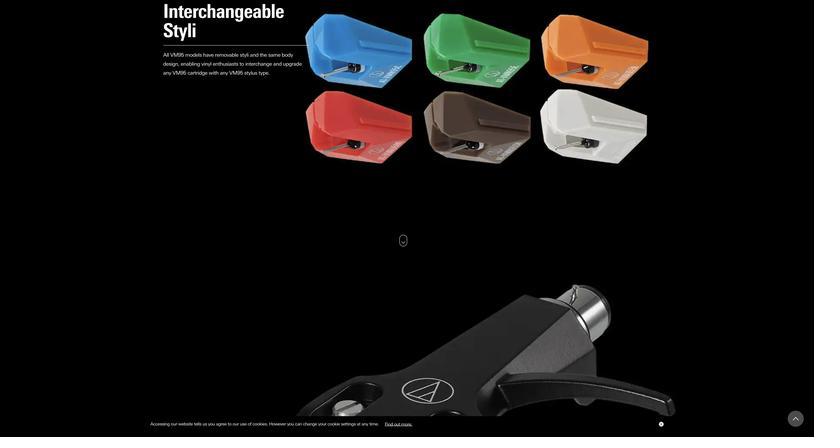 Task type: locate. For each thing, give the bounding box(es) containing it.
to
[[240, 61, 244, 67], [228, 422, 232, 427]]

to inside the all vm95 models have removable styli and the same body design, enabling vinyl enthusiasts to interchange and upgrade any vm95 cartridge with any vm95 stylus type.
[[240, 61, 244, 67]]

1 horizontal spatial any
[[220, 70, 228, 76]]

have
[[203, 52, 214, 58]]

1 vertical spatial and
[[273, 61, 282, 67]]

any down enthusiasts
[[220, 70, 228, 76]]

enabling
[[181, 61, 200, 67]]

1 our from the left
[[171, 422, 177, 427]]

any right at
[[362, 422, 368, 427]]

0 horizontal spatial you
[[208, 422, 215, 427]]

and
[[250, 52, 258, 58], [273, 61, 282, 67]]

0 horizontal spatial our
[[171, 422, 177, 427]]

find out more.
[[385, 422, 412, 427]]

our left website
[[171, 422, 177, 427]]

to down styli
[[240, 61, 244, 67]]

vm95
[[170, 52, 184, 58], [173, 70, 186, 76], [229, 70, 243, 76]]

you right the us
[[208, 422, 215, 427]]

cartridge
[[188, 70, 207, 76]]

cross image
[[660, 424, 662, 426]]

our left use
[[233, 422, 239, 427]]

vinyl
[[201, 61, 211, 67]]

vm95 down enthusiasts
[[229, 70, 243, 76]]

time.
[[369, 422, 379, 427]]

0 vertical spatial to
[[240, 61, 244, 67]]

and down same
[[273, 61, 282, 67]]

any down design, at the top of the page
[[163, 70, 171, 76]]

1 horizontal spatial you
[[287, 422, 294, 427]]

at
[[357, 422, 360, 427]]

use
[[240, 422, 247, 427]]

1 you from the left
[[208, 422, 215, 427]]

out
[[394, 422, 400, 427]]

your
[[318, 422, 326, 427]]

0 vertical spatial and
[[250, 52, 258, 58]]

the
[[260, 52, 267, 58]]

1 horizontal spatial to
[[240, 61, 244, 67]]

2 our from the left
[[233, 422, 239, 427]]

us
[[203, 422, 207, 427]]

you left can
[[287, 422, 294, 427]]

and left the the
[[250, 52, 258, 58]]

to right agree on the left bottom of the page
[[228, 422, 232, 427]]

1 horizontal spatial and
[[273, 61, 282, 67]]

our
[[171, 422, 177, 427], [233, 422, 239, 427]]

1 horizontal spatial our
[[233, 422, 239, 427]]

0 horizontal spatial and
[[250, 52, 258, 58]]

0 horizontal spatial to
[[228, 422, 232, 427]]

with
[[209, 70, 219, 76]]

vm95 up design, at the top of the page
[[170, 52, 184, 58]]

find out more. link
[[380, 420, 417, 430]]

any
[[163, 70, 171, 76], [220, 70, 228, 76], [362, 422, 368, 427]]

models
[[185, 52, 202, 58]]

website
[[178, 422, 193, 427]]

you
[[208, 422, 215, 427], [287, 422, 294, 427]]

find
[[385, 422, 393, 427]]



Task type: describe. For each thing, give the bounding box(es) containing it.
stylus
[[244, 70, 257, 76]]

removable
[[215, 52, 239, 58]]

change
[[303, 422, 317, 427]]

type.
[[259, 70, 270, 76]]

more.
[[401, 422, 412, 427]]

2 you from the left
[[287, 422, 294, 427]]

accessing
[[150, 422, 170, 427]]

accessing our website tells us you agree to our use of cookies. however you can change your cookie settings at any time.
[[150, 422, 380, 427]]

all vm95 models have removable styli and the same body design, enabling vinyl enthusiasts to interchange and upgrade any vm95 cartridge with any vm95 stylus type.
[[163, 52, 302, 76]]

tells
[[194, 422, 201, 427]]

can
[[295, 422, 302, 427]]

settings
[[341, 422, 356, 427]]

1 vertical spatial to
[[228, 422, 232, 427]]

same
[[268, 52, 281, 58]]

2 horizontal spatial any
[[362, 422, 368, 427]]

body
[[282, 52, 293, 58]]

arrow up image
[[793, 417, 799, 422]]

all
[[163, 52, 169, 58]]

cookie
[[328, 422, 340, 427]]

cookies.
[[253, 422, 268, 427]]

vm95 down design, at the top of the page
[[173, 70, 186, 76]]

of
[[248, 422, 251, 427]]

0 horizontal spatial any
[[163, 70, 171, 76]]

however
[[269, 422, 286, 427]]

styli
[[240, 52, 249, 58]]

upgrade
[[283, 61, 302, 67]]

design,
[[163, 61, 179, 67]]

enthusiasts
[[213, 61, 238, 67]]

interchange
[[245, 61, 272, 67]]

agree
[[216, 422, 227, 427]]



Task type: vqa. For each thing, say whether or not it's contained in the screenshot.
same at the left top of the page
yes



